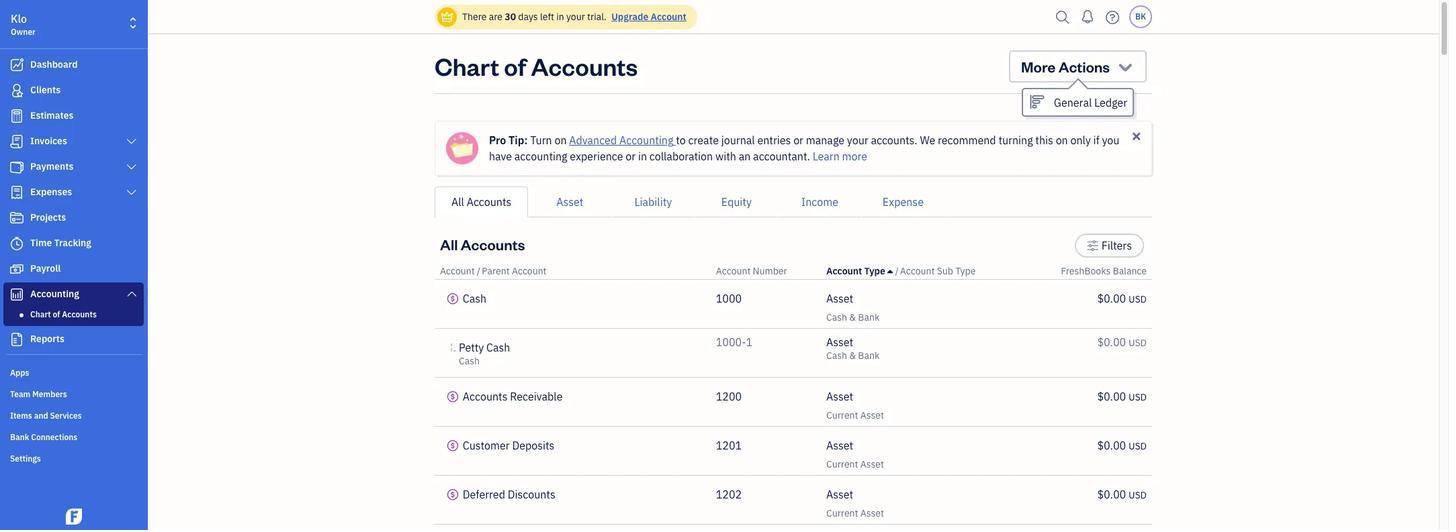Task type: locate. For each thing, give the bounding box(es) containing it.
accounting link
[[3, 283, 144, 307]]

or up accountant.
[[794, 134, 804, 147]]

filters
[[1102, 239, 1132, 253]]

asset current asset
[[827, 390, 884, 422], [827, 439, 884, 471], [827, 489, 884, 520]]

to create journal entries or manage your accounts. we recommend turning this on only if  you have accounting experience or in collaboration with an accountant.
[[489, 134, 1120, 163]]

1 horizontal spatial chart of accounts
[[435, 50, 638, 82]]

your for in
[[566, 11, 585, 23]]

1 vertical spatial of
[[53, 310, 60, 320]]

we
[[920, 134, 936, 147]]

accounts down there are 30 days left in your trial. upgrade account
[[531, 50, 638, 82]]

0 horizontal spatial chart
[[30, 310, 51, 320]]

1 & from the top
[[850, 312, 856, 324]]

3 current from the top
[[827, 508, 858, 520]]

current for 1202
[[827, 508, 858, 520]]

& for 1000-1
[[850, 350, 856, 362]]

expense
[[883, 196, 924, 209]]

on right turn
[[555, 134, 567, 147]]

are
[[489, 11, 503, 23]]

1 horizontal spatial of
[[504, 50, 526, 82]]

2 & from the top
[[850, 350, 856, 362]]

and
[[34, 411, 48, 421]]

sub
[[937, 265, 953, 278]]

more actions
[[1022, 57, 1110, 76]]

of up 'reports'
[[53, 310, 60, 320]]

accounts up account / parent account
[[461, 235, 525, 254]]

asset button
[[528, 187, 612, 218]]

1200
[[716, 390, 742, 404]]

or
[[794, 134, 804, 147], [626, 150, 636, 163]]

usd for 1201
[[1129, 441, 1147, 453]]

caretup image
[[888, 266, 893, 277]]

account
[[651, 11, 687, 23], [440, 265, 475, 278], [512, 265, 547, 278], [716, 265, 751, 278], [827, 265, 862, 278], [900, 265, 935, 278]]

items
[[10, 411, 32, 421]]

account right parent
[[512, 265, 547, 278]]

2 usd from the top
[[1129, 337, 1147, 349]]

1 horizontal spatial type
[[956, 265, 976, 278]]

1 usd from the top
[[1129, 294, 1147, 306]]

account up 1000
[[716, 265, 751, 278]]

account number
[[716, 265, 787, 278]]

accounts down have
[[467, 196, 512, 209]]

0 vertical spatial &
[[850, 312, 856, 324]]

pro tip: turn on advanced accounting
[[489, 134, 674, 147]]

$0.00 usd for 1202
[[1098, 489, 1147, 502]]

customer
[[463, 439, 510, 453]]

0 vertical spatial all accounts
[[452, 196, 512, 209]]

with
[[716, 150, 736, 163]]

accountant.
[[753, 150, 810, 163]]

1 asset cash & bank from the top
[[827, 292, 880, 324]]

more actions button
[[1009, 50, 1147, 83]]

usd for 1202
[[1129, 490, 1147, 502]]

on right this
[[1056, 134, 1068, 147]]

usd for 1200
[[1129, 392, 1147, 404]]

all accounts
[[452, 196, 512, 209], [440, 235, 525, 254]]

3 chevron large down image from the top
[[125, 289, 138, 300]]

services
[[50, 411, 82, 421]]

0 vertical spatial asset cash & bank
[[827, 292, 880, 324]]

chevron large down image inside invoices link
[[125, 136, 138, 147]]

0 horizontal spatial accounting
[[30, 288, 79, 300]]

expense image
[[9, 186, 25, 200]]

1 vertical spatial chart
[[30, 310, 51, 320]]

2 current from the top
[[827, 459, 858, 471]]

0 vertical spatial all
[[452, 196, 464, 209]]

invoices
[[30, 135, 67, 147]]

1 horizontal spatial your
[[847, 134, 869, 147]]

on inside to create journal entries or manage your accounts. we recommend turning this on only if  you have accounting experience or in collaboration with an accountant.
[[1056, 134, 1068, 147]]

5 $0.00 usd from the top
[[1098, 489, 1147, 502]]

income button
[[778, 187, 862, 218]]

$0.00 usd for 1000-1
[[1098, 336, 1147, 349]]

client image
[[9, 84, 25, 97]]

your up more
[[847, 134, 869, 147]]

equity button
[[695, 187, 778, 218]]

project image
[[9, 212, 25, 225]]

payment image
[[9, 161, 25, 174]]

parent
[[482, 265, 510, 278]]

1000-1
[[716, 336, 753, 349]]

2 vertical spatial asset current asset
[[827, 489, 884, 520]]

1 vertical spatial &
[[850, 350, 856, 362]]

2 on from the left
[[1056, 134, 1068, 147]]

2 vertical spatial bank
[[10, 433, 29, 443]]

$0.00 for 1200
[[1098, 390, 1126, 404]]

accounts receivable
[[463, 390, 563, 404]]

account for account / parent account
[[440, 265, 475, 278]]

learn more
[[813, 150, 868, 163]]

0 horizontal spatial chart of accounts
[[30, 310, 97, 320]]

2 vertical spatial chevron large down image
[[125, 289, 138, 300]]

invoice image
[[9, 135, 25, 149]]

1 horizontal spatial accounting
[[620, 134, 674, 147]]

main element
[[0, 0, 181, 531]]

1202
[[716, 489, 742, 502]]

time
[[30, 237, 52, 249]]

1 / from the left
[[477, 265, 481, 278]]

apps
[[10, 368, 29, 378]]

accounting down the payroll
[[30, 288, 79, 300]]

0 vertical spatial chevron large down image
[[125, 136, 138, 147]]

2 chevron large down image from the top
[[125, 162, 138, 173]]

0 vertical spatial current
[[827, 410, 858, 422]]

equity
[[722, 196, 752, 209]]

only
[[1071, 134, 1091, 147]]

your inside to create journal entries or manage your accounts. we recommend turning this on only if  you have accounting experience or in collaboration with an accountant.
[[847, 134, 869, 147]]

1 horizontal spatial in
[[638, 150, 647, 163]]

learn more link
[[813, 150, 868, 163]]

5 $0.00 from the top
[[1098, 489, 1126, 502]]

4 usd from the top
[[1129, 441, 1147, 453]]

0 horizontal spatial or
[[626, 150, 636, 163]]

deferred discounts
[[463, 489, 556, 502]]

turning
[[999, 134, 1033, 147]]

days
[[518, 11, 538, 23]]

2 asset cash & bank from the top
[[827, 336, 880, 362]]

chevron large down image for payments
[[125, 162, 138, 173]]

create
[[688, 134, 719, 147]]

2 vertical spatial current
[[827, 508, 858, 520]]

left
[[540, 11, 554, 23]]

3 asset current asset from the top
[[827, 489, 884, 520]]

bank connections link
[[3, 427, 144, 448]]

chevron large down image inside accounting link
[[125, 289, 138, 300]]

2 asset current asset from the top
[[827, 439, 884, 471]]

1 vertical spatial chart of accounts
[[30, 310, 97, 320]]

settings link
[[3, 449, 144, 469]]

0 horizontal spatial /
[[477, 265, 481, 278]]

asset cash & bank for 1000
[[827, 292, 880, 324]]

chevrondown image
[[1116, 57, 1135, 76]]

in
[[557, 11, 564, 23], [638, 150, 647, 163]]

1 vertical spatial asset current asset
[[827, 439, 884, 471]]

0 vertical spatial chart
[[435, 50, 499, 82]]

1 vertical spatial chevron large down image
[[125, 162, 138, 173]]

accounts.
[[871, 134, 918, 147]]

petty
[[459, 341, 484, 355]]

/ right caretup image
[[895, 265, 899, 278]]

payroll
[[30, 263, 61, 275]]

estimate image
[[9, 110, 25, 123]]

all accounts down have
[[452, 196, 512, 209]]

1 vertical spatial current
[[827, 459, 858, 471]]

bank
[[858, 312, 880, 324], [858, 350, 880, 362], [10, 433, 29, 443]]

1 on from the left
[[555, 134, 567, 147]]

report image
[[9, 333, 25, 347]]

chevron large down image
[[125, 136, 138, 147], [125, 162, 138, 173], [125, 289, 138, 300]]

bank for 1000-1
[[858, 350, 880, 362]]

account right caretup image
[[900, 265, 935, 278]]

0 horizontal spatial your
[[566, 11, 585, 23]]

chevron large down image for invoices
[[125, 136, 138, 147]]

1000
[[716, 292, 742, 306]]

close image
[[1131, 130, 1143, 143]]

1 vertical spatial in
[[638, 150, 647, 163]]

$0.00 usd for 1000
[[1098, 292, 1147, 306]]

chart up 'reports'
[[30, 310, 51, 320]]

to
[[676, 134, 686, 147]]

1 chevron large down image from the top
[[125, 136, 138, 147]]

0 horizontal spatial in
[[557, 11, 564, 23]]

0 vertical spatial your
[[566, 11, 585, 23]]

chart of accounts down accounting link
[[30, 310, 97, 320]]

all accounts up account / parent account
[[440, 235, 525, 254]]

1 current from the top
[[827, 410, 858, 422]]

payroll link
[[3, 257, 144, 282]]

1 vertical spatial your
[[847, 134, 869, 147]]

1 vertical spatial or
[[626, 150, 636, 163]]

account left parent
[[440, 265, 475, 278]]

4 $0.00 from the top
[[1098, 439, 1126, 453]]

0 vertical spatial accounting
[[620, 134, 674, 147]]

or down "advanced accounting" link
[[626, 150, 636, 163]]

search image
[[1052, 7, 1074, 27]]

chevron large down image inside payments link
[[125, 162, 138, 173]]

/ left parent
[[477, 265, 481, 278]]

items and services link
[[3, 406, 144, 426]]

type right the sub
[[956, 265, 976, 278]]

of down 30
[[504, 50, 526, 82]]

1 vertical spatial asset cash & bank
[[827, 336, 880, 362]]

all
[[452, 196, 464, 209], [440, 235, 458, 254]]

expenses
[[30, 186, 72, 198]]

2 $0.00 from the top
[[1098, 336, 1126, 349]]

1 type from the left
[[865, 265, 886, 278]]

chart of accounts down days
[[435, 50, 638, 82]]

estimates
[[30, 110, 74, 122]]

0 vertical spatial of
[[504, 50, 526, 82]]

1 $0.00 from the top
[[1098, 292, 1126, 306]]

account left caretup image
[[827, 265, 862, 278]]

2 $0.00 usd from the top
[[1098, 336, 1147, 349]]

1 horizontal spatial on
[[1056, 134, 1068, 147]]

0 vertical spatial or
[[794, 134, 804, 147]]

0 vertical spatial asset current asset
[[827, 390, 884, 422]]

5 usd from the top
[[1129, 490, 1147, 502]]

3 $0.00 from the top
[[1098, 390, 1126, 404]]

accounts
[[531, 50, 638, 82], [467, 196, 512, 209], [461, 235, 525, 254], [62, 310, 97, 320], [463, 390, 508, 404]]

$0.00 usd
[[1098, 292, 1147, 306], [1098, 336, 1147, 349], [1098, 390, 1147, 404], [1098, 439, 1147, 453], [1098, 489, 1147, 502]]

in down "advanced accounting" link
[[638, 150, 647, 163]]

your left trial.
[[566, 11, 585, 23]]

general ledger
[[1054, 96, 1128, 110]]

number
[[753, 265, 787, 278]]

of
[[504, 50, 526, 82], [53, 310, 60, 320]]

chevron large down image
[[125, 187, 138, 198]]

/
[[477, 265, 481, 278], [895, 265, 899, 278]]

1 $0.00 usd from the top
[[1098, 292, 1147, 306]]

4 $0.00 usd from the top
[[1098, 439, 1147, 453]]

accounting
[[620, 134, 674, 147], [30, 288, 79, 300]]

2 type from the left
[[956, 265, 976, 278]]

usd for 1000
[[1129, 294, 1147, 306]]

receivable
[[510, 390, 563, 404]]

0 horizontal spatial type
[[865, 265, 886, 278]]

1 horizontal spatial chart
[[435, 50, 499, 82]]

accounting left to
[[620, 134, 674, 147]]

1 asset current asset from the top
[[827, 390, 884, 422]]

in right left
[[557, 11, 564, 23]]

1 horizontal spatial /
[[895, 265, 899, 278]]

an
[[739, 150, 751, 163]]

time tracking
[[30, 237, 91, 249]]

0 horizontal spatial of
[[53, 310, 60, 320]]

more
[[842, 150, 868, 163]]

chart of accounts
[[435, 50, 638, 82], [30, 310, 97, 320]]

money image
[[9, 263, 25, 276]]

type left caretup image
[[865, 265, 886, 278]]

0 horizontal spatial on
[[555, 134, 567, 147]]

more
[[1022, 57, 1056, 76]]

1 vertical spatial accounting
[[30, 288, 79, 300]]

invoices link
[[3, 130, 144, 154]]

asset cash & bank
[[827, 292, 880, 324], [827, 336, 880, 362]]

payments link
[[3, 155, 144, 179]]

3 $0.00 usd from the top
[[1098, 390, 1147, 404]]

3 usd from the top
[[1129, 392, 1147, 404]]

1 vertical spatial bank
[[858, 350, 880, 362]]

tip:
[[509, 134, 528, 147]]

0 vertical spatial bank
[[858, 312, 880, 324]]

accounts down accounting link
[[62, 310, 97, 320]]

chart down there
[[435, 50, 499, 82]]



Task type: vqa. For each thing, say whether or not it's contained in the screenshot.
chevron large down icon in the Accounting link
no



Task type: describe. For each thing, give the bounding box(es) containing it.
usd for 1000-1
[[1129, 337, 1147, 349]]

chart image
[[9, 288, 25, 302]]

1000-
[[716, 336, 746, 349]]

bank connections
[[10, 433, 78, 443]]

2 / from the left
[[895, 265, 899, 278]]

asset cash & bank for 1000-1
[[827, 336, 880, 362]]

$0.00 for 1201
[[1098, 439, 1126, 453]]

dashboard image
[[9, 58, 25, 72]]

chevron large down image for accounting
[[125, 289, 138, 300]]

accounts down the petty cash cash
[[463, 390, 508, 404]]

ledger
[[1095, 96, 1128, 110]]

accounts inside chart of accounts link
[[62, 310, 97, 320]]

1 horizontal spatial or
[[794, 134, 804, 147]]

account right "upgrade"
[[651, 11, 687, 23]]

accounting inside main "element"
[[30, 288, 79, 300]]

current for 1201
[[827, 459, 858, 471]]

1
[[746, 336, 753, 349]]

team members
[[10, 390, 67, 400]]

recommend
[[938, 134, 996, 147]]

1 vertical spatial all
[[440, 235, 458, 254]]

apps link
[[3, 363, 144, 383]]

clients link
[[3, 79, 144, 103]]

all accounts inside all accounts button
[[452, 196, 512, 209]]

asset current asset for 1202
[[827, 489, 884, 520]]

1201
[[716, 439, 742, 453]]

connections
[[31, 433, 78, 443]]

expense button
[[862, 187, 945, 218]]

go to help image
[[1102, 7, 1124, 27]]

turn
[[530, 134, 552, 147]]

freshbooks image
[[63, 509, 85, 526]]

chart inside chart of accounts link
[[30, 310, 51, 320]]

all inside button
[[452, 196, 464, 209]]

upgrade
[[612, 11, 649, 23]]

klo owner
[[11, 12, 36, 37]]

$0.00 for 1000-1
[[1098, 336, 1126, 349]]

accounts inside all accounts button
[[467, 196, 512, 209]]

bank inside main "element"
[[10, 433, 29, 443]]

team members link
[[3, 384, 144, 405]]

advanced accounting link
[[569, 134, 676, 147]]

collaboration
[[650, 150, 713, 163]]

account / parent account
[[440, 265, 547, 278]]

experience
[[570, 150, 623, 163]]

you
[[1102, 134, 1120, 147]]

0 vertical spatial in
[[557, 11, 564, 23]]

manage
[[806, 134, 845, 147]]

if
[[1094, 134, 1100, 147]]

expenses link
[[3, 181, 144, 205]]

discounts
[[508, 489, 556, 502]]

there are 30 days left in your trial. upgrade account
[[462, 11, 687, 23]]

general ledger link
[[1024, 89, 1133, 116]]

30
[[505, 11, 516, 23]]

0 vertical spatial chart of accounts
[[435, 50, 638, 82]]

bk button
[[1130, 5, 1153, 28]]

this
[[1036, 134, 1054, 147]]

$0.00 for 1000
[[1098, 292, 1126, 306]]

accounting
[[515, 150, 568, 163]]

asset inside button
[[557, 196, 584, 209]]

account for account number
[[716, 265, 751, 278]]

bk
[[1136, 11, 1146, 22]]

items and services
[[10, 411, 82, 421]]

asset current asset for 1200
[[827, 390, 884, 422]]

pro
[[489, 134, 506, 147]]

there
[[462, 11, 487, 23]]

chart of accounts link
[[6, 307, 141, 323]]

account for account sub type
[[900, 265, 935, 278]]

time tracking link
[[3, 232, 144, 256]]

deposits
[[512, 439, 555, 453]]

timer image
[[9, 237, 25, 251]]

asset current asset for 1201
[[827, 439, 884, 471]]

dashboard link
[[3, 53, 144, 77]]

projects link
[[3, 206, 144, 231]]

crown image
[[440, 10, 454, 24]]

in inside to create journal entries or manage your accounts. we recommend turning this on only if  you have accounting experience or in collaboration with an accountant.
[[638, 150, 647, 163]]

dashboard
[[30, 58, 78, 71]]

notifications image
[[1077, 3, 1099, 30]]

members
[[32, 390, 67, 400]]

$0.00 usd for 1201
[[1098, 439, 1147, 453]]

payments
[[30, 161, 74, 173]]

account type button
[[827, 265, 893, 278]]

of inside main "element"
[[53, 310, 60, 320]]

current for 1200
[[827, 410, 858, 422]]

reports link
[[3, 328, 144, 352]]

bank for 1000
[[858, 312, 880, 324]]

filters button
[[1075, 234, 1144, 258]]

freshbooks
[[1061, 265, 1111, 278]]

settings image
[[1087, 238, 1099, 254]]

owner
[[11, 27, 36, 37]]

$0.00 for 1202
[[1098, 489, 1126, 502]]

reports
[[30, 333, 64, 345]]

account sub type
[[900, 265, 976, 278]]

upgrade account link
[[609, 11, 687, 23]]

trial.
[[587, 11, 607, 23]]

klo
[[11, 12, 27, 26]]

& for 1000
[[850, 312, 856, 324]]

income
[[802, 196, 839, 209]]

entries
[[758, 134, 791, 147]]

account for account type
[[827, 265, 862, 278]]

$0.00 usd for 1200
[[1098, 390, 1147, 404]]

liability
[[635, 196, 672, 209]]

account type
[[827, 265, 886, 278]]

journal
[[722, 134, 755, 147]]

customer deposits
[[463, 439, 555, 453]]

advanced
[[569, 134, 617, 147]]

1 vertical spatial all accounts
[[440, 235, 525, 254]]

freshbooks balance
[[1061, 265, 1147, 278]]

your for manage
[[847, 134, 869, 147]]

actions
[[1059, 57, 1110, 76]]

general
[[1054, 96, 1092, 110]]

chart of accounts inside main "element"
[[30, 310, 97, 320]]



